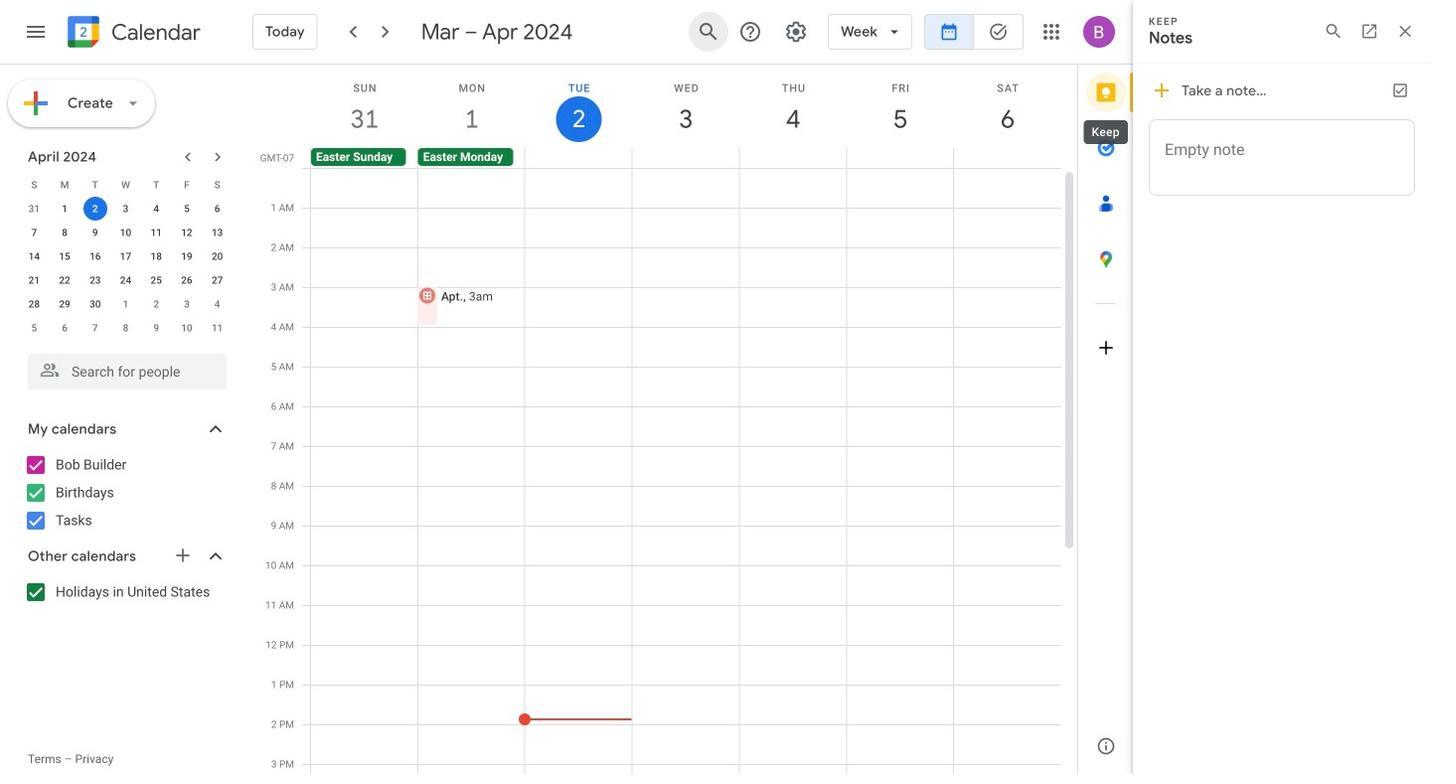 Task type: vqa. For each thing, say whether or not it's contained in the screenshot.
the top Import
no



Task type: locate. For each thing, give the bounding box(es) containing it.
may 9 element
[[144, 316, 168, 340]]

march 31 element
[[22, 197, 46, 221]]

heading inside calendar element
[[107, 20, 201, 44]]

2, today element
[[83, 197, 107, 221]]

may 3 element
[[175, 292, 199, 316]]

Search for people text field
[[40, 354, 215, 390]]

may 8 element
[[114, 316, 138, 340]]

15 element
[[53, 245, 77, 268]]

may 1 element
[[114, 292, 138, 316]]

1 element
[[53, 197, 77, 221]]

23 element
[[83, 268, 107, 292]]

cell
[[525, 148, 633, 168], [633, 148, 740, 168], [740, 148, 847, 168], [847, 148, 954, 168], [311, 168, 418, 775], [416, 168, 526, 775], [519, 168, 633, 775], [633, 168, 740, 775], [740, 168, 847, 775], [847, 168, 955, 775], [955, 168, 1062, 775], [80, 197, 111, 221]]

may 4 element
[[205, 292, 229, 316]]

21 element
[[22, 268, 46, 292]]

may 2 element
[[144, 292, 168, 316]]

27 element
[[205, 268, 229, 292]]

row
[[302, 148, 1078, 168], [302, 168, 1062, 775], [19, 173, 233, 197], [19, 197, 233, 221], [19, 221, 233, 245], [19, 245, 233, 268], [19, 268, 233, 292], [19, 292, 233, 316], [19, 316, 233, 340]]

20 element
[[205, 245, 229, 268]]

settings menu image
[[785, 20, 809, 44]]

may 7 element
[[83, 316, 107, 340]]

3 element
[[114, 197, 138, 221]]

may 11 element
[[205, 316, 229, 340]]

heading
[[107, 20, 201, 44]]

26 element
[[175, 268, 199, 292]]

10 element
[[114, 221, 138, 245]]

None search field
[[0, 346, 247, 390]]

row group
[[19, 197, 233, 340]]

19 element
[[175, 245, 199, 268]]

18 element
[[144, 245, 168, 268]]

14 element
[[22, 245, 46, 268]]

25 element
[[144, 268, 168, 292]]

calendar element
[[64, 12, 201, 56]]

grid
[[255, 65, 1078, 775]]

tab list
[[1079, 65, 1135, 719]]



Task type: describe. For each thing, give the bounding box(es) containing it.
16 element
[[83, 245, 107, 268]]

may 5 element
[[22, 316, 46, 340]]

11 element
[[144, 221, 168, 245]]

28 element
[[22, 292, 46, 316]]

7 element
[[22, 221, 46, 245]]

4 element
[[144, 197, 168, 221]]

add other calendars image
[[173, 546, 193, 566]]

may 10 element
[[175, 316, 199, 340]]

13 element
[[205, 221, 229, 245]]

6 element
[[205, 197, 229, 221]]

29 element
[[53, 292, 77, 316]]

support image
[[739, 20, 763, 44]]

cell inside april 2024 grid
[[80, 197, 111, 221]]

my calendars list
[[4, 449, 247, 537]]

24 element
[[114, 268, 138, 292]]

8 element
[[53, 221, 77, 245]]

main drawer image
[[24, 20, 48, 44]]

5 element
[[175, 197, 199, 221]]

9 element
[[83, 221, 107, 245]]

22 element
[[53, 268, 77, 292]]

12 element
[[175, 221, 199, 245]]

may 6 element
[[53, 316, 77, 340]]

30 element
[[83, 292, 107, 316]]

17 element
[[114, 245, 138, 268]]

april 2024 grid
[[19, 173, 233, 340]]



